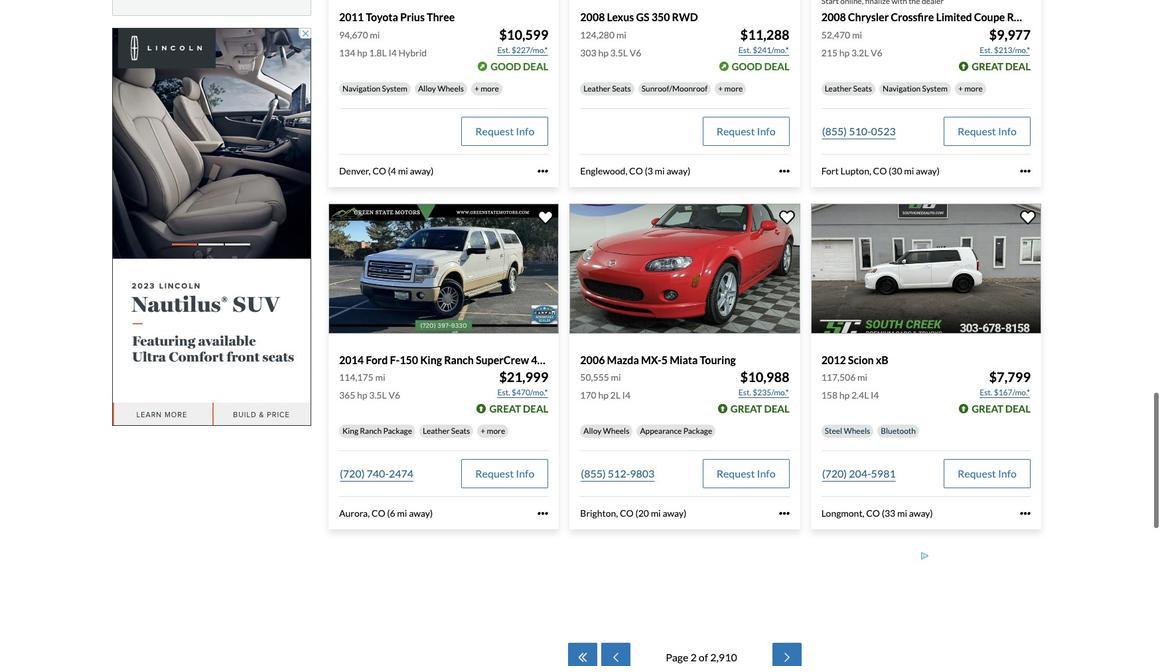Task type: describe. For each thing, give the bounding box(es) containing it.
king ranch package
[[343, 426, 412, 436]]

2.4l
[[852, 389, 869, 401]]

0 vertical spatial advertisement element
[[112, 28, 311, 426]]

chevron right image
[[780, 653, 794, 663]]

170
[[580, 389, 597, 401]]

hp for $11,288
[[598, 47, 609, 58]]

$9,977
[[989, 26, 1031, 42]]

124,280
[[580, 29, 615, 40]]

co left (30
[[873, 165, 887, 176]]

$11,288
[[740, 26, 790, 42]]

4wd
[[531, 354, 556, 366]]

great deal for $7,799
[[972, 403, 1031, 415]]

true red 2006 mazda mx-5 miata touring convertible rear-wheel drive 5-speed manual overdrive image
[[570, 204, 800, 334]]

2 rwd from the left
[[1007, 11, 1033, 24]]

wheels for appearance package
[[603, 426, 630, 436]]

2,910
[[710, 651, 737, 664]]

2012 scion xb
[[822, 354, 889, 366]]

bluetooth
[[881, 426, 916, 436]]

deal for $9,977
[[1005, 60, 1031, 72]]

1 navigation from the left
[[343, 83, 381, 93]]

request for (855) 510-0523
[[958, 125, 996, 137]]

more for alloy wheels
[[481, 83, 499, 93]]

mi right (6
[[397, 508, 407, 519]]

request info for (720) 204-5981
[[958, 467, 1017, 480]]

mi inside the 94,670 mi 134 hp 1.8l i4 hybrid
[[370, 29, 380, 40]]

deal for $7,799
[[1005, 403, 1031, 415]]

(720) for $21,999
[[340, 467, 365, 480]]

great for $9,977
[[972, 60, 1004, 72]]

request info button for (720) 204-5981
[[944, 459, 1031, 488]]

1 package from the left
[[383, 426, 412, 436]]

114,175 mi 365 hp 3.5l v6
[[339, 372, 400, 401]]

chrysler
[[848, 11, 889, 24]]

303
[[580, 47, 597, 58]]

2l
[[610, 389, 621, 401]]

(855) 512-9803
[[581, 467, 655, 480]]

0 horizontal spatial seats
[[451, 426, 470, 436]]

ellipsis h image for $11,288
[[779, 166, 790, 176]]

wheels for bluetooth
[[844, 426, 870, 436]]

1 horizontal spatial advertisement element
[[449, 552, 932, 612]]

away) for englewood, co (3 mi away)
[[667, 165, 691, 176]]

2 package from the left
[[684, 426, 712, 436]]

(30
[[889, 165, 902, 176]]

xb
[[876, 354, 889, 366]]

134
[[339, 47, 355, 58]]

2008 for 2008 chrysler crossfire limited coupe rwd
[[822, 11, 846, 24]]

away) for brighton, co (20 mi away)
[[663, 508, 687, 519]]

512-
[[608, 467, 630, 480]]

aurora,
[[339, 508, 370, 519]]

deal for $10,988
[[764, 403, 790, 415]]

great for $21,999
[[490, 403, 521, 415]]

v6 for $11,288
[[630, 47, 641, 58]]

ellipsis h image left brighton,
[[538, 508, 549, 519]]

co for longmont, co (33 mi away)
[[866, 508, 880, 519]]

$241/mo.*
[[753, 45, 789, 55]]

350
[[652, 11, 670, 24]]

$470/mo.*
[[512, 387, 548, 397]]

1.8l
[[369, 47, 387, 58]]

gs
[[636, 11, 650, 24]]

+ more for sunroof/moonroof
[[718, 83, 743, 93]]

hp for $7,799
[[839, 389, 850, 401]]

co for brighton, co (20 mi away)
[[620, 508, 634, 519]]

1 navigation system from the left
[[343, 83, 408, 93]]

$235/mo.*
[[753, 387, 789, 397]]

50,555
[[580, 372, 609, 383]]

steel wheels
[[825, 426, 870, 436]]

ellipsis h image for $9,977
[[1020, 166, 1031, 176]]

fort
[[822, 165, 839, 176]]

$7,799 est. $167/mo.*
[[980, 369, 1031, 397]]

(855) for (855) 510-0523
[[822, 125, 847, 137]]

$11,288 est. $241/mo.*
[[739, 26, 790, 55]]

leather for sunroof/moonroof
[[584, 83, 611, 93]]

52,470 mi 215 hp 3.2l v6
[[822, 29, 883, 58]]

$227/mo.*
[[512, 45, 548, 55]]

request info button for (855) 510-0523
[[944, 117, 1031, 146]]

1 rwd from the left
[[672, 11, 698, 24]]

co for englewood, co (3 mi away)
[[629, 165, 643, 176]]

great deal for $21,999
[[490, 403, 549, 415]]

denver,
[[339, 165, 371, 176]]

page 2 of 2,910
[[666, 651, 737, 664]]

appearance package
[[640, 426, 712, 436]]

info for (720) 740-2474
[[516, 467, 535, 480]]

info for (855) 510-0523
[[998, 125, 1017, 137]]

$21,999 est. $470/mo.*
[[498, 369, 549, 397]]

good deal for $10,599
[[491, 60, 549, 72]]

(855) 512-9803 button
[[580, 459, 655, 488]]

good for $10,599
[[491, 60, 521, 72]]

0 horizontal spatial king
[[343, 426, 358, 436]]

2 navigation system from the left
[[883, 83, 948, 93]]

2008 chrysler crossfire limited coupe rwd
[[822, 11, 1033, 24]]

est. for $7,799
[[980, 387, 993, 397]]

mi inside 114,175 mi 365 hp 3.5l v6
[[375, 372, 385, 383]]

3.2l
[[852, 47, 869, 58]]

mazda
[[607, 354, 639, 366]]

deal for $11,288
[[764, 60, 790, 72]]

2011
[[339, 11, 364, 24]]

white 2014 ford f-150 king ranch supercrew 4wd pickup truck four-wheel drive 6-speed automatic image
[[329, 204, 559, 334]]

hp for $10,599
[[357, 47, 367, 58]]

(6
[[387, 508, 395, 519]]

englewood, co (3 mi away)
[[580, 165, 691, 176]]

+ for navigation system
[[958, 83, 963, 93]]

lexus
[[607, 11, 634, 24]]

mi right (30
[[904, 165, 914, 176]]

1 vertical spatial alloy wheels
[[584, 426, 630, 436]]

toyota
[[366, 11, 398, 24]]

away) for aurora, co (6 mi away)
[[409, 508, 433, 519]]

englewood,
[[580, 165, 628, 176]]

i4 for $10,599
[[389, 47, 397, 58]]

i4 for $10,988
[[622, 389, 631, 401]]

more for navigation system
[[965, 83, 983, 93]]

away) for denver, co (4 mi away)
[[410, 165, 434, 176]]

est. for $9,977
[[980, 45, 993, 55]]

$10,988 est. $235/mo.*
[[739, 369, 790, 397]]

0 horizontal spatial alloy wheels
[[418, 83, 464, 93]]

request for (720) 740-2474
[[475, 467, 514, 480]]

mi inside 117,506 mi 158 hp 2.4l i4
[[858, 372, 868, 383]]

2006
[[580, 354, 605, 366]]

150
[[400, 354, 418, 366]]

0523
[[871, 125, 896, 137]]

1 system from the left
[[382, 83, 408, 93]]

$10,599 est. $227/mo.*
[[498, 26, 549, 55]]

(720) 740-2474
[[340, 467, 414, 480]]

miata
[[670, 354, 698, 366]]

denver, co (4 mi away)
[[339, 165, 434, 176]]

0 horizontal spatial leather
[[423, 426, 450, 436]]

0 horizontal spatial alloy
[[418, 83, 436, 93]]

touring
[[700, 354, 736, 366]]

request info for (720) 740-2474
[[475, 467, 535, 480]]

supercrew
[[476, 354, 529, 366]]

(720) 740-2474 button
[[339, 459, 414, 488]]

leather for navigation system
[[825, 83, 852, 93]]

2008 lexus gs 350 rwd
[[580, 11, 698, 24]]

(855) for (855) 512-9803
[[581, 467, 606, 480]]

2474
[[389, 467, 414, 480]]

2 navigation from the left
[[883, 83, 921, 93]]

+ for sunroof/moonroof
[[718, 83, 723, 93]]

740-
[[367, 467, 389, 480]]

$167/mo.*
[[994, 387, 1030, 397]]

est. for $10,988
[[739, 387, 751, 397]]

(720) 204-5981
[[822, 467, 896, 480]]



Task type: locate. For each thing, give the bounding box(es) containing it.
great down est. $167/mo.* button
[[972, 403, 1004, 415]]

(720) 204-5981 button
[[822, 459, 897, 488]]

hp right 158
[[839, 389, 850, 401]]

(855) inside "button"
[[822, 125, 847, 137]]

1 horizontal spatial i4
[[622, 389, 631, 401]]

info for (720) 204-5981
[[998, 467, 1017, 480]]

52,470
[[822, 29, 850, 40]]

great deal down est. $167/mo.* button
[[972, 403, 1031, 415]]

(855) 510-0523 button
[[822, 117, 897, 146]]

v6 inside 52,470 mi 215 hp 3.2l v6
[[871, 47, 883, 58]]

510-
[[849, 125, 871, 137]]

2 horizontal spatial seats
[[853, 83, 872, 93]]

deal down $241/mo.* on the right top of page
[[764, 60, 790, 72]]

more down "est. $470/mo.*" button
[[487, 426, 505, 436]]

est. down $10,599
[[498, 45, 510, 55]]

0 horizontal spatial (855)
[[581, 467, 606, 480]]

1 horizontal spatial v6
[[630, 47, 641, 58]]

good deal down the est. $227/mo.* button
[[491, 60, 549, 72]]

1 horizontal spatial good
[[732, 60, 762, 72]]

v6 down 2008 lexus gs 350 rwd
[[630, 47, 641, 58]]

2 2008 from the left
[[822, 11, 846, 24]]

1 good deal from the left
[[491, 60, 549, 72]]

great deal down est. $235/mo.* button
[[731, 403, 790, 415]]

1 horizontal spatial (720)
[[822, 467, 847, 480]]

(720) left 204-
[[822, 467, 847, 480]]

1 vertical spatial ranch
[[360, 426, 382, 436]]

1 horizontal spatial 2008
[[822, 11, 846, 24]]

117,506
[[822, 372, 856, 383]]

(20
[[636, 508, 649, 519]]

+ more down "est. $470/mo.*" button
[[481, 426, 505, 436]]

1 vertical spatial king
[[343, 426, 358, 436]]

king down 365 in the left of the page
[[343, 426, 358, 436]]

alloy down 170
[[584, 426, 602, 436]]

co left '(20' on the right bottom of page
[[620, 508, 634, 519]]

ellipsis h image
[[538, 166, 549, 176], [1020, 166, 1031, 176], [1020, 508, 1031, 519]]

1 vertical spatial (855)
[[581, 467, 606, 480]]

king right 150
[[420, 354, 442, 366]]

leather down 215 on the right
[[825, 83, 852, 93]]

+ for leather seats
[[481, 426, 485, 436]]

request info button
[[462, 117, 549, 146], [703, 117, 790, 146], [944, 117, 1031, 146], [462, 459, 549, 488], [703, 459, 790, 488], [944, 459, 1031, 488]]

0 horizontal spatial navigation
[[343, 83, 381, 93]]

$213/mo.*
[[994, 45, 1030, 55]]

(855) left 510-
[[822, 125, 847, 137]]

117,506 mi 158 hp 2.4l i4
[[822, 372, 879, 401]]

94,670
[[339, 29, 368, 40]]

hybrid
[[399, 47, 427, 58]]

away) right (4
[[410, 165, 434, 176]]

white 2012 scion xb wagon  4-speed automatic image
[[811, 204, 1041, 334]]

v6 right 3.2l
[[871, 47, 883, 58]]

(3
[[645, 165, 653, 176]]

1 horizontal spatial alloy
[[584, 426, 602, 436]]

mi inside 52,470 mi 215 hp 3.2l v6
[[852, 29, 862, 40]]

good down the est. $227/mo.* button
[[491, 60, 521, 72]]

1 vertical spatial alloy
[[584, 426, 602, 436]]

more down the est. $227/mo.* button
[[481, 83, 499, 93]]

1 horizontal spatial (855)
[[822, 125, 847, 137]]

good deal down the est. $241/mo.* button
[[732, 60, 790, 72]]

(33
[[882, 508, 896, 519]]

alloy wheels down hybrid
[[418, 83, 464, 93]]

3.5l down 114,175
[[369, 389, 387, 401]]

(855) left 512-
[[581, 467, 606, 480]]

ellipsis h image for $10,988
[[779, 508, 790, 519]]

+ more down est. $213/mo.* button
[[958, 83, 983, 93]]

co left (4
[[372, 165, 386, 176]]

+ more down the est. $227/mo.* button
[[475, 83, 499, 93]]

request info button for (855) 512-9803
[[703, 459, 790, 488]]

navigation
[[343, 83, 381, 93], [883, 83, 921, 93]]

est. inside $11,288 est. $241/mo.*
[[739, 45, 751, 55]]

mi inside the 50,555 mi 170 hp 2l i4
[[611, 372, 621, 383]]

seats
[[612, 83, 631, 93], [853, 83, 872, 93], [451, 426, 470, 436]]

3.5l for $11,288
[[610, 47, 628, 58]]

king
[[420, 354, 442, 366], [343, 426, 358, 436]]

more for leather seats
[[487, 426, 505, 436]]

94,670 mi 134 hp 1.8l i4 hybrid
[[339, 29, 427, 58]]

page
[[666, 651, 689, 664]]

longmont, co (33 mi away)
[[822, 508, 933, 519]]

hp inside 117,506 mi 158 hp 2.4l i4
[[839, 389, 850, 401]]

(720) inside button
[[822, 467, 847, 480]]

hp for $10,988
[[598, 389, 609, 401]]

coupe
[[974, 11, 1005, 24]]

deal for $10,599
[[523, 60, 549, 72]]

mi right the (33
[[897, 508, 907, 519]]

v6 for $21,999
[[389, 389, 400, 401]]

away) right '(20' on the right bottom of page
[[663, 508, 687, 519]]

lupton,
[[841, 165, 871, 176]]

good deal for $11,288
[[732, 60, 790, 72]]

package
[[383, 426, 412, 436], [684, 426, 712, 436]]

more down the est. $241/mo.* button
[[725, 83, 743, 93]]

est. inside $9,977 est. $213/mo.*
[[980, 45, 993, 55]]

advertisement element
[[112, 28, 311, 426], [449, 552, 932, 612]]

co left (3 on the top
[[629, 165, 643, 176]]

158
[[822, 389, 838, 401]]

2 good from the left
[[732, 60, 762, 72]]

1 horizontal spatial leather seats
[[584, 83, 631, 93]]

0 horizontal spatial 2008
[[580, 11, 605, 24]]

package up 2474 on the left of the page
[[383, 426, 412, 436]]

$7,799
[[989, 369, 1031, 385]]

1 horizontal spatial rwd
[[1007, 11, 1033, 24]]

0 horizontal spatial wheels
[[438, 83, 464, 93]]

chevron double left image
[[576, 653, 590, 663]]

navigation system up 0523
[[883, 83, 948, 93]]

steel
[[825, 426, 842, 436]]

hp inside 124,280 mi 303 hp 3.5l v6
[[598, 47, 609, 58]]

2 good deal from the left
[[732, 60, 790, 72]]

deal down $167/mo.* on the bottom of the page
[[1005, 403, 1031, 415]]

(720) left 740-
[[340, 467, 365, 480]]

scion
[[848, 354, 874, 366]]

2008 up the '52,470'
[[822, 11, 846, 24]]

mi down scion
[[858, 372, 868, 383]]

great down "est. $470/mo.*" button
[[490, 403, 521, 415]]

5
[[662, 354, 668, 366]]

1 good from the left
[[491, 60, 521, 72]]

leather seats for navigation system
[[825, 83, 872, 93]]

leather right king ranch package
[[423, 426, 450, 436]]

2 horizontal spatial leather
[[825, 83, 852, 93]]

+ more
[[475, 83, 499, 93], [718, 83, 743, 93], [958, 83, 983, 93], [481, 426, 505, 436]]

204-
[[849, 467, 871, 480]]

away) right (3 on the top
[[667, 165, 691, 176]]

seats for sunroof/moonroof
[[612, 83, 631, 93]]

ranch up (720) 740-2474
[[360, 426, 382, 436]]

more for sunroof/moonroof
[[725, 83, 743, 93]]

mi right (4
[[398, 165, 408, 176]]

50,555 mi 170 hp 2l i4
[[580, 372, 631, 401]]

away) right (6
[[409, 508, 433, 519]]

request for (720) 204-5981
[[958, 467, 996, 480]]

+ for alloy wheels
[[475, 83, 479, 93]]

est. $167/mo.* button
[[979, 386, 1031, 399]]

3.5l inside 124,280 mi 303 hp 3.5l v6
[[610, 47, 628, 58]]

alloy wheels down 2l
[[584, 426, 630, 436]]

i4 right 2l
[[622, 389, 631, 401]]

sunroof/moonroof
[[642, 83, 708, 93]]

ranch left supercrew
[[444, 354, 474, 366]]

mi up 1.8l at the top of page
[[370, 29, 380, 40]]

great down est. $235/mo.* button
[[731, 403, 762, 415]]

mi right (3 on the top
[[655, 165, 665, 176]]

1 horizontal spatial navigation
[[883, 83, 921, 93]]

0 horizontal spatial ranch
[[360, 426, 382, 436]]

1 vertical spatial advertisement element
[[449, 552, 932, 612]]

v6 inside 114,175 mi 365 hp 3.5l v6
[[389, 389, 400, 401]]

ellipsis h image for $7,799
[[1020, 508, 1031, 519]]

0 vertical spatial alloy wheels
[[418, 83, 464, 93]]

away) right (30
[[916, 165, 940, 176]]

+ more for leather seats
[[481, 426, 505, 436]]

est. inside $10,599 est. $227/mo.*
[[498, 45, 510, 55]]

hp for $9,977
[[839, 47, 850, 58]]

deal down $227/mo.*
[[523, 60, 549, 72]]

2012
[[822, 354, 846, 366]]

est. $235/mo.* button
[[738, 386, 790, 399]]

(720) for $7,799
[[822, 467, 847, 480]]

(855)
[[822, 125, 847, 137], [581, 467, 606, 480]]

seats for navigation system
[[853, 83, 872, 93]]

mi right '(20' on the right bottom of page
[[651, 508, 661, 519]]

est. $470/mo.* button
[[497, 386, 549, 399]]

0 horizontal spatial navigation system
[[343, 83, 408, 93]]

great for $10,988
[[731, 403, 762, 415]]

1 horizontal spatial leather
[[584, 83, 611, 93]]

great deal down "est. $470/mo.*" button
[[490, 403, 549, 415]]

2 system from the left
[[922, 83, 948, 93]]

2008 up 124,280
[[580, 11, 605, 24]]

est. for $21,999
[[498, 387, 510, 397]]

away) for longmont, co (33 mi away)
[[909, 508, 933, 519]]

est. for $10,599
[[498, 45, 510, 55]]

co for denver, co (4 mi away)
[[372, 165, 386, 176]]

124,280 mi 303 hp 3.5l v6
[[580, 29, 641, 58]]

more down est. $213/mo.* button
[[965, 83, 983, 93]]

navigation up 0523
[[883, 83, 921, 93]]

(720) inside button
[[340, 467, 365, 480]]

1 horizontal spatial package
[[684, 426, 712, 436]]

mi down ford
[[375, 372, 385, 383]]

i4 inside 117,506 mi 158 hp 2.4l i4
[[871, 389, 879, 401]]

mx-
[[641, 354, 662, 366]]

1 horizontal spatial 3.5l
[[610, 47, 628, 58]]

limited
[[936, 11, 972, 24]]

2 horizontal spatial v6
[[871, 47, 883, 58]]

great down est. $213/mo.* button
[[972, 60, 1004, 72]]

$9,977 est. $213/mo.*
[[980, 26, 1031, 55]]

1 horizontal spatial ranch
[[444, 354, 474, 366]]

0 horizontal spatial rwd
[[672, 11, 698, 24]]

hp inside 114,175 mi 365 hp 3.5l v6
[[357, 389, 367, 401]]

0 vertical spatial (855)
[[822, 125, 847, 137]]

+ more down the est. $241/mo.* button
[[718, 83, 743, 93]]

2 horizontal spatial leather seats
[[825, 83, 872, 93]]

1 horizontal spatial king
[[420, 354, 442, 366]]

1 horizontal spatial alloy wheels
[[584, 426, 630, 436]]

request info for (855) 512-9803
[[717, 467, 776, 480]]

est. $241/mo.* button
[[738, 44, 790, 57]]

1 horizontal spatial system
[[922, 83, 948, 93]]

wheels
[[438, 83, 464, 93], [603, 426, 630, 436], [844, 426, 870, 436]]

prius
[[400, 11, 425, 24]]

365
[[339, 389, 355, 401]]

est. inside $21,999 est. $470/mo.*
[[498, 387, 510, 397]]

rwd right 350 at the right top of page
[[672, 11, 698, 24]]

0 vertical spatial 3.5l
[[610, 47, 628, 58]]

est.
[[498, 45, 510, 55], [739, 45, 751, 55], [980, 45, 993, 55], [498, 387, 510, 397], [739, 387, 751, 397], [980, 387, 993, 397]]

est. down the $11,288 at the top of page
[[739, 45, 751, 55]]

info for (855) 512-9803
[[757, 467, 776, 480]]

3.5l down 124,280
[[610, 47, 628, 58]]

alloy down hybrid
[[418, 83, 436, 93]]

0 horizontal spatial system
[[382, 83, 408, 93]]

i4 inside the 50,555 mi 170 hp 2l i4
[[622, 389, 631, 401]]

hp inside the 94,670 mi 134 hp 1.8l i4 hybrid
[[357, 47, 367, 58]]

2008 for 2008 lexus gs 350 rwd
[[580, 11, 605, 24]]

0 horizontal spatial v6
[[389, 389, 400, 401]]

0 horizontal spatial 3.5l
[[369, 389, 387, 401]]

5981
[[871, 467, 896, 480]]

chevron left image
[[610, 653, 623, 663]]

0 horizontal spatial advertisement element
[[112, 28, 311, 426]]

great deal for $9,977
[[972, 60, 1031, 72]]

hp right 303
[[598, 47, 609, 58]]

good for $11,288
[[732, 60, 762, 72]]

1 horizontal spatial seats
[[612, 83, 631, 93]]

hp right 215 on the right
[[839, 47, 850, 58]]

est. down '$10,988'
[[739, 387, 751, 397]]

leather
[[584, 83, 611, 93], [825, 83, 852, 93], [423, 426, 450, 436]]

0 horizontal spatial i4
[[389, 47, 397, 58]]

v6 for $9,977
[[871, 47, 883, 58]]

+ more for navigation system
[[958, 83, 983, 93]]

2014 ford f-150 king ranch supercrew 4wd
[[339, 354, 556, 366]]

co left the (33
[[866, 508, 880, 519]]

request info for (855) 510-0523
[[958, 125, 1017, 137]]

ford
[[366, 354, 388, 366]]

mi down lexus
[[616, 29, 626, 40]]

1 vertical spatial 3.5l
[[369, 389, 387, 401]]

0 horizontal spatial leather seats
[[423, 426, 470, 436]]

co for aurora, co (6 mi away)
[[372, 508, 385, 519]]

1 horizontal spatial wheels
[[603, 426, 630, 436]]

alloy
[[418, 83, 436, 93], [584, 426, 602, 436]]

2 (720) from the left
[[822, 467, 847, 480]]

0 horizontal spatial (720)
[[340, 467, 365, 480]]

request for (855) 512-9803
[[717, 467, 755, 480]]

great deal for $10,988
[[731, 403, 790, 415]]

215
[[822, 47, 838, 58]]

2 horizontal spatial i4
[[871, 389, 879, 401]]

hp right '134'
[[357, 47, 367, 58]]

rwd up $9,977
[[1007, 11, 1033, 24]]

ranch
[[444, 354, 474, 366], [360, 426, 382, 436]]

navigation down '134'
[[343, 83, 381, 93]]

0 horizontal spatial package
[[383, 426, 412, 436]]

great for $7,799
[[972, 403, 1004, 415]]

i4 right 2.4l
[[871, 389, 879, 401]]

+ more for alloy wheels
[[475, 83, 499, 93]]

three
[[427, 11, 455, 24]]

hp inside 52,470 mi 215 hp 3.2l v6
[[839, 47, 850, 58]]

ellipsis h image left the fort on the top of the page
[[779, 166, 790, 176]]

leather seats
[[584, 83, 631, 93], [825, 83, 872, 93], [423, 426, 470, 436]]

navigation system down 1.8l at the top of page
[[343, 83, 408, 93]]

i4 inside the 94,670 mi 134 hp 1.8l i4 hybrid
[[389, 47, 397, 58]]

deal down $470/mo.*
[[523, 403, 549, 415]]

aurora, co (6 mi away)
[[339, 508, 433, 519]]

i4 right 1.8l at the top of page
[[389, 47, 397, 58]]

est. $213/mo.* button
[[979, 44, 1031, 57]]

$10,599
[[499, 26, 549, 42]]

more
[[481, 83, 499, 93], [725, 83, 743, 93], [965, 83, 983, 93], [487, 426, 505, 436]]

v6 inside 124,280 mi 303 hp 3.5l v6
[[630, 47, 641, 58]]

hp for $21,999
[[357, 389, 367, 401]]

3.5l for $21,999
[[369, 389, 387, 401]]

v6 down f-
[[389, 389, 400, 401]]

1 2008 from the left
[[580, 11, 605, 24]]

1 horizontal spatial navigation system
[[883, 83, 948, 93]]

deal for $21,999
[[523, 403, 549, 415]]

deal down the $213/mo.*
[[1005, 60, 1031, 72]]

est. inside $7,799 est. $167/mo.*
[[980, 387, 993, 397]]

co left (6
[[372, 508, 385, 519]]

(4
[[388, 165, 396, 176]]

0 horizontal spatial good deal
[[491, 60, 549, 72]]

hp right 365 in the left of the page
[[357, 389, 367, 401]]

0 vertical spatial ranch
[[444, 354, 474, 366]]

114,175
[[339, 372, 374, 383]]

ellipsis h image
[[779, 166, 790, 176], [538, 508, 549, 519], [779, 508, 790, 519]]

est. inside $10,988 est. $235/mo.*
[[739, 387, 751, 397]]

(855) inside 'button'
[[581, 467, 606, 480]]

3.5l inside 114,175 mi 365 hp 3.5l v6
[[369, 389, 387, 401]]

mi up 3.2l
[[852, 29, 862, 40]]

request info button for (720) 740-2474
[[462, 459, 549, 488]]

est. down $21,999
[[498, 387, 510, 397]]

est. left $167/mo.* on the bottom of the page
[[980, 387, 993, 397]]

hp left 2l
[[598, 389, 609, 401]]

good down the est. $241/mo.* button
[[732, 60, 762, 72]]

hp inside the 50,555 mi 170 hp 2l i4
[[598, 389, 609, 401]]

appearance
[[640, 426, 682, 436]]

est. for $11,288
[[739, 45, 751, 55]]

1 (720) from the left
[[340, 467, 365, 480]]

2011 toyota prius three
[[339, 11, 455, 24]]

fort lupton, co (30 mi away)
[[822, 165, 940, 176]]

package right appearance at bottom right
[[684, 426, 712, 436]]

mi inside 124,280 mi 303 hp 3.5l v6
[[616, 29, 626, 40]]

rwd
[[672, 11, 698, 24], [1007, 11, 1033, 24]]

brighton, co (20 mi away)
[[580, 508, 687, 519]]

great deal down est. $213/mo.* button
[[972, 60, 1031, 72]]

leather seats for sunroof/moonroof
[[584, 83, 631, 93]]

mi up 2l
[[611, 372, 621, 383]]

0 vertical spatial king
[[420, 354, 442, 366]]

ellipsis h image left longmont, at the bottom right of the page
[[779, 508, 790, 519]]

$21,999
[[499, 369, 549, 385]]

i4 for $7,799
[[871, 389, 879, 401]]

0 horizontal spatial good
[[491, 60, 521, 72]]

deal down $235/mo.*
[[764, 403, 790, 415]]

leather down 303
[[584, 83, 611, 93]]

2
[[691, 651, 697, 664]]

1 horizontal spatial good deal
[[732, 60, 790, 72]]

2 horizontal spatial wheels
[[844, 426, 870, 436]]

away) right the (33
[[909, 508, 933, 519]]

est. left the $213/mo.*
[[980, 45, 993, 55]]

0 vertical spatial alloy
[[418, 83, 436, 93]]



Task type: vqa. For each thing, say whether or not it's contained in the screenshot.
menu item
no



